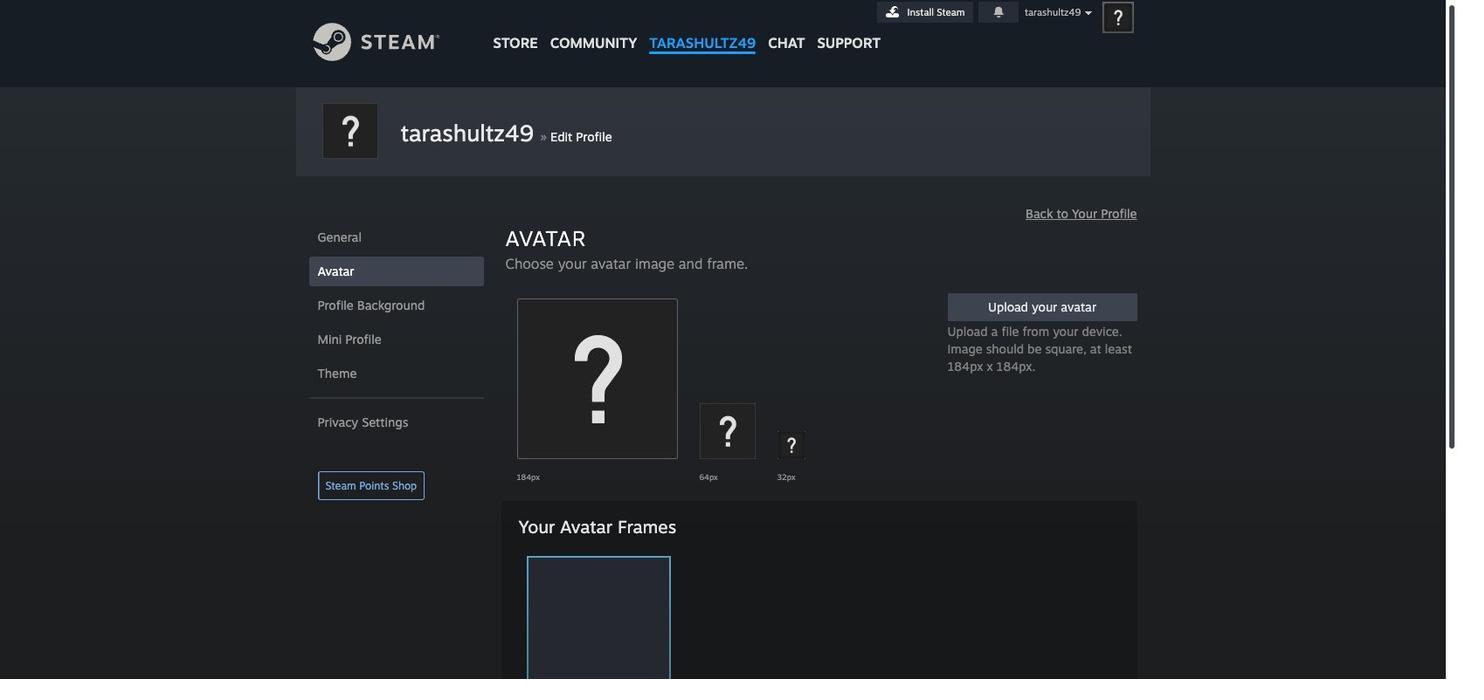 Task type: vqa. For each thing, say whether or not it's contained in the screenshot.
Trademarks
no



Task type: locate. For each thing, give the bounding box(es) containing it.
avatar down general
[[318, 264, 354, 279]]

2 horizontal spatial px
[[787, 473, 795, 482]]

1 vertical spatial avatar
[[1061, 300, 1096, 315]]

tarashultz49 » edit profile
[[401, 119, 612, 147]]

184
[[517, 473, 531, 482]]

64 px
[[699, 473, 718, 482]]

1 horizontal spatial tarashultz49
[[649, 34, 756, 52]]

mini profile
[[318, 332, 381, 347]]

1 px from the left
[[531, 473, 540, 482]]

your right the to
[[1072, 206, 1097, 221]]

least
[[1105, 342, 1132, 356]]

upload inside upload a file from your device. image should be square, at least 184px x 184px.
[[947, 324, 988, 339]]

tarashultz49
[[1025, 6, 1081, 18], [649, 34, 756, 52], [401, 119, 534, 147]]

steam
[[937, 6, 965, 18], [325, 480, 356, 493]]

0 horizontal spatial tarashultz49
[[401, 119, 534, 147]]

profile right the to
[[1101, 206, 1137, 221]]

2 vertical spatial tarashultz49
[[401, 119, 534, 147]]

a
[[991, 324, 998, 339]]

1 vertical spatial avatar
[[318, 264, 354, 279]]

upload for upload a file from your device. image should be square, at least 184px x 184px.
[[947, 324, 988, 339]]

your right choose
[[558, 255, 587, 273]]

2 vertical spatial your
[[1053, 324, 1078, 339]]

1 vertical spatial steam
[[325, 480, 356, 493]]

choose
[[505, 255, 554, 273]]

0 vertical spatial avatar
[[591, 255, 631, 273]]

steam points shop link
[[318, 472, 425, 501]]

store
[[493, 34, 538, 52]]

your
[[1072, 206, 1097, 221], [519, 516, 555, 538]]

0 vertical spatial upload
[[988, 300, 1028, 315]]

1 horizontal spatial avatar
[[1061, 300, 1096, 315]]

support link
[[811, 0, 887, 56]]

back to your profile link
[[1026, 206, 1137, 221]]

avatar inside avatar choose your avatar image and frame.
[[591, 255, 631, 273]]

upload up image
[[947, 324, 988, 339]]

px for 64 px
[[709, 473, 718, 482]]

px up your avatar frames
[[531, 473, 540, 482]]

your up the from
[[1032, 300, 1057, 315]]

tarashultz49 link left chat
[[643, 0, 762, 60]]

upload a file from your device. image should be square, at least 184px x 184px.
[[947, 324, 1132, 374]]

2 horizontal spatial tarashultz49
[[1025, 6, 1081, 18]]

privacy settings link
[[309, 408, 484, 438]]

px for 184 px
[[531, 473, 540, 482]]

64
[[699, 473, 709, 482]]

upload inside button
[[988, 300, 1028, 315]]

profile inside tarashultz49 » edit profile
[[576, 129, 612, 144]]

upload your avatar button
[[947, 294, 1137, 321]]

0 vertical spatial avatar
[[505, 225, 586, 252]]

privacy settings
[[318, 415, 408, 430]]

steam left 'points'
[[325, 480, 356, 493]]

0 horizontal spatial tarashultz49 link
[[401, 119, 534, 147]]

be
[[1027, 342, 1042, 356]]

x
[[987, 359, 993, 374]]

0 vertical spatial tarashultz49
[[1025, 6, 1081, 18]]

back to your profile
[[1026, 206, 1137, 221]]

avatar up device. on the top right of page
[[1061, 300, 1096, 315]]

chat link
[[762, 0, 811, 56]]

tarashultz49 link
[[643, 0, 762, 60], [401, 119, 534, 147]]

2 vertical spatial avatar
[[560, 516, 613, 538]]

your up square,
[[1053, 324, 1078, 339]]

tarashultz49 link left »
[[401, 119, 534, 147]]

avatar left image at top left
[[591, 255, 631, 273]]

your
[[558, 255, 587, 273], [1032, 300, 1057, 315], [1053, 324, 1078, 339]]

at
[[1090, 342, 1101, 356]]

px left 32
[[709, 473, 718, 482]]

avatar
[[591, 255, 631, 273], [1061, 300, 1096, 315]]

chat
[[768, 34, 805, 52]]

1 horizontal spatial px
[[709, 473, 718, 482]]

should
[[986, 342, 1024, 356]]

profile
[[576, 129, 612, 144], [1101, 206, 1137, 221], [318, 298, 354, 313], [345, 332, 381, 347]]

px for 32 px
[[787, 473, 795, 482]]

0 vertical spatial your
[[558, 255, 587, 273]]

install steam link
[[877, 2, 973, 23]]

1 horizontal spatial steam
[[937, 6, 965, 18]]

0 vertical spatial tarashultz49 link
[[643, 0, 762, 60]]

3 px from the left
[[787, 473, 795, 482]]

0 horizontal spatial avatar
[[591, 255, 631, 273]]

avatar up choose
[[505, 225, 586, 252]]

avatar inside button
[[1061, 300, 1096, 315]]

avatar inside avatar choose your avatar image and frame.
[[505, 225, 586, 252]]

px
[[531, 473, 540, 482], [709, 473, 718, 482], [787, 473, 795, 482]]

store link
[[487, 0, 544, 60]]

avatar left the frames
[[560, 516, 613, 538]]

your down 184 px
[[519, 516, 555, 538]]

184px.
[[996, 359, 1036, 374]]

0 horizontal spatial your
[[519, 516, 555, 538]]

1 vertical spatial upload
[[947, 324, 988, 339]]

frames
[[618, 516, 676, 538]]

0 vertical spatial steam
[[937, 6, 965, 18]]

upload up file
[[988, 300, 1028, 315]]

1 horizontal spatial your
[[1072, 206, 1097, 221]]

shop
[[392, 480, 417, 493]]

upload
[[988, 300, 1028, 315], [947, 324, 988, 339]]

mini profile link
[[309, 325, 484, 355]]

1 vertical spatial tarashultz49
[[649, 34, 756, 52]]

install
[[907, 6, 934, 18]]

theme link
[[309, 359, 484, 389]]

1 vertical spatial your
[[1032, 300, 1057, 315]]

2 px from the left
[[709, 473, 718, 482]]

0 horizontal spatial px
[[531, 473, 540, 482]]

privacy
[[318, 415, 358, 430]]

steam right install
[[937, 6, 965, 18]]

profile background
[[318, 298, 425, 313]]

avatar
[[505, 225, 586, 252], [318, 264, 354, 279], [560, 516, 613, 538]]

»
[[540, 128, 547, 145]]

1 vertical spatial tarashultz49 link
[[401, 119, 534, 147]]

profile right 'edit'
[[576, 129, 612, 144]]

px right 64 px
[[787, 473, 795, 482]]

0 horizontal spatial steam
[[325, 480, 356, 493]]



Task type: describe. For each thing, give the bounding box(es) containing it.
upload for upload your avatar
[[988, 300, 1028, 315]]

theme
[[318, 366, 357, 381]]

steam points shop
[[325, 480, 417, 493]]

support
[[817, 34, 881, 52]]

avatar link
[[309, 257, 484, 287]]

image
[[635, 255, 674, 273]]

and
[[679, 255, 703, 273]]

your inside avatar choose your avatar image and frame.
[[558, 255, 587, 273]]

device.
[[1082, 324, 1122, 339]]

install steam
[[907, 6, 965, 18]]

square,
[[1045, 342, 1087, 356]]

184 px
[[517, 473, 540, 482]]

community
[[550, 34, 637, 52]]

32
[[777, 473, 787, 482]]

from
[[1023, 324, 1049, 339]]

1 vertical spatial your
[[519, 516, 555, 538]]

back
[[1026, 206, 1053, 221]]

general
[[318, 230, 362, 245]]

points
[[359, 480, 389, 493]]

community link
[[544, 0, 643, 60]]

upload your avatar
[[988, 300, 1096, 315]]

your inside button
[[1032, 300, 1057, 315]]

1 horizontal spatial tarashultz49 link
[[643, 0, 762, 60]]

184px
[[947, 359, 983, 374]]

0 vertical spatial your
[[1072, 206, 1097, 221]]

avatar for avatar
[[318, 264, 354, 279]]

settings
[[362, 415, 408, 430]]

your avatar frames
[[519, 516, 676, 538]]

background
[[357, 298, 425, 313]]

mini
[[318, 332, 342, 347]]

profile background link
[[309, 291, 484, 321]]

avatar for avatar choose your avatar image and frame.
[[505, 225, 586, 252]]

avatar choose your avatar image and frame.
[[505, 225, 748, 273]]

frame.
[[707, 255, 748, 273]]

general link
[[309, 223, 484, 252]]

32 px
[[777, 473, 795, 482]]

file
[[1002, 324, 1019, 339]]

edit profile link
[[550, 129, 612, 144]]

profile up mini
[[318, 298, 354, 313]]

image
[[947, 342, 983, 356]]

profile right mini
[[345, 332, 381, 347]]

to
[[1057, 206, 1068, 221]]

edit
[[550, 129, 573, 144]]

your inside upload a file from your device. image should be square, at least 184px x 184px.
[[1053, 324, 1078, 339]]



